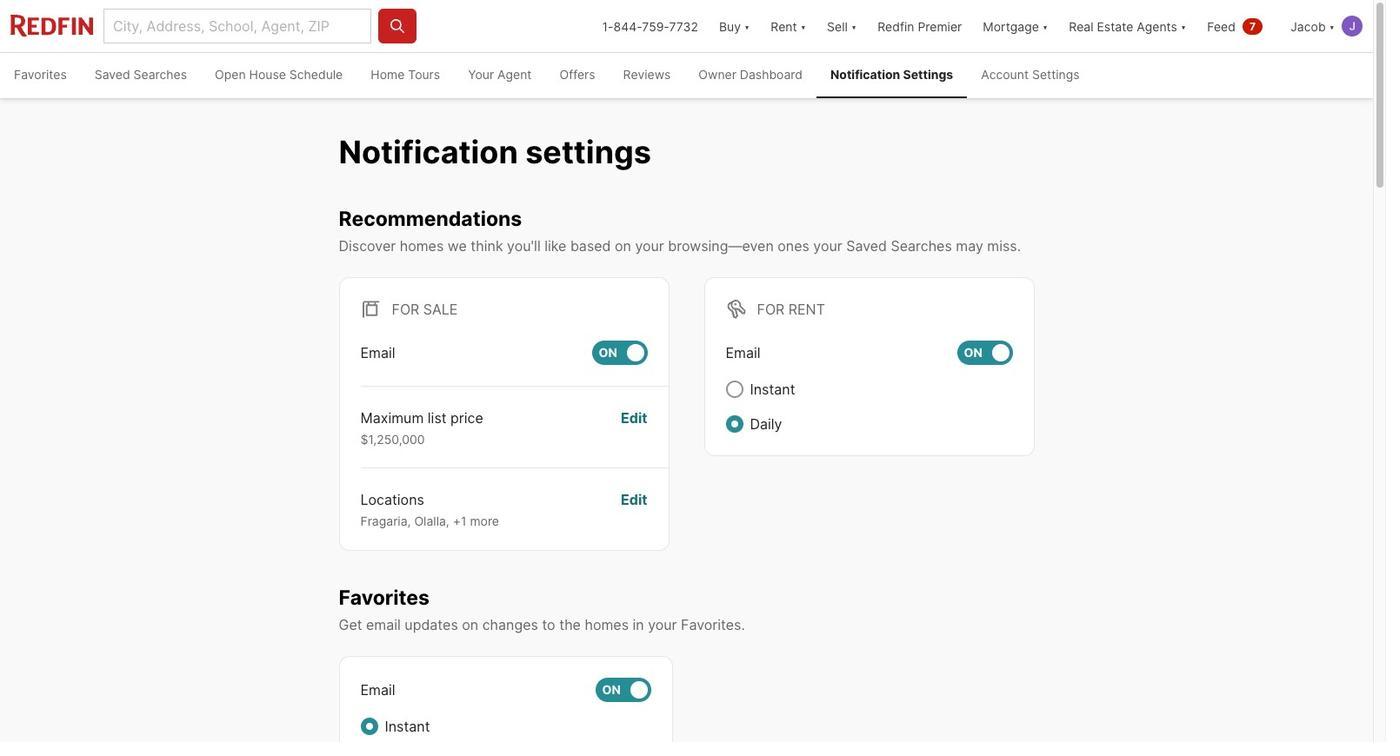 Task type: locate. For each thing, give the bounding box(es) containing it.
instant
[[750, 381, 796, 398], [385, 718, 430, 736]]

olalla,
[[414, 514, 450, 529]]

homes left in
[[585, 616, 629, 634]]

your
[[468, 67, 494, 82]]

▾ inside sell ▾ dropdown button
[[851, 19, 857, 33]]

settings down redfin premier button
[[903, 67, 954, 82]]

1 vertical spatial on
[[462, 616, 479, 634]]

1 vertical spatial edit
[[621, 492, 648, 509]]

redfin premier
[[878, 19, 962, 33]]

0 vertical spatial instant
[[750, 381, 796, 398]]

favorites link
[[0, 53, 81, 98]]

1 horizontal spatial saved
[[847, 237, 887, 255]]

discover
[[339, 237, 396, 255]]

▾ inside rent ▾ dropdown button
[[801, 19, 806, 33]]

City, Address, School, Agent, ZIP search field
[[104, 9, 371, 43]]

notification up recommendations
[[339, 133, 518, 171]]

reviews link
[[609, 53, 685, 98]]

0 vertical spatial notification
[[831, 67, 901, 82]]

rent
[[789, 301, 825, 318]]

for left rent on the top right
[[757, 301, 785, 318]]

maximum list price $1,250,000
[[361, 410, 484, 447]]

1 edit from the top
[[621, 410, 648, 427]]

▾ right the buy
[[745, 19, 750, 33]]

locations
[[361, 492, 424, 509]]

sell ▾ button
[[827, 0, 857, 52]]

settings
[[526, 133, 652, 171]]

▾ right sell
[[851, 19, 857, 33]]

▾ right mortgage
[[1043, 19, 1049, 33]]

Instant radio
[[726, 381, 743, 398], [361, 718, 378, 736]]

0 vertical spatial saved
[[95, 67, 130, 82]]

email for for rent
[[726, 344, 761, 362]]

saved right favorites link
[[95, 67, 130, 82]]

edit button
[[621, 408, 648, 447], [621, 490, 648, 530]]

mortgage
[[983, 19, 1039, 33]]

5 ▾ from the left
[[1181, 19, 1187, 33]]

your inside favorites get email updates on changes to the homes in your favorites.
[[648, 616, 677, 634]]

1 settings from the left
[[903, 67, 954, 82]]

account
[[981, 67, 1029, 82]]

buy ▾ button
[[709, 0, 761, 52]]

0 horizontal spatial homes
[[400, 237, 444, 255]]

1 vertical spatial instant
[[385, 718, 430, 736]]

buy ▾ button
[[719, 0, 750, 52]]

759-
[[642, 19, 669, 33]]

searches
[[134, 67, 187, 82], [891, 237, 952, 255]]

think
[[471, 237, 503, 255]]

0 horizontal spatial instant
[[385, 718, 430, 736]]

0 vertical spatial edit button
[[621, 408, 648, 447]]

mortgage ▾
[[983, 19, 1049, 33]]

1 vertical spatial edit button
[[621, 490, 648, 530]]

1 horizontal spatial favorites
[[339, 586, 430, 610]]

1 horizontal spatial for
[[757, 301, 785, 318]]

buy
[[719, 19, 741, 33]]

favorites get email updates on changes to the homes in your favorites.
[[339, 586, 745, 634]]

schedule
[[290, 67, 343, 82]]

1 horizontal spatial settings
[[1033, 67, 1080, 82]]

2 ▾ from the left
[[801, 19, 806, 33]]

1 horizontal spatial instant radio
[[726, 381, 743, 398]]

favorites
[[14, 67, 67, 82], [339, 586, 430, 610]]

favorites inside favorites get email updates on changes to the homes in your favorites.
[[339, 586, 430, 610]]

real
[[1069, 19, 1094, 33]]

house
[[249, 67, 286, 82]]

real estate agents ▾
[[1069, 19, 1187, 33]]

1 horizontal spatial searches
[[891, 237, 952, 255]]

1 vertical spatial homes
[[585, 616, 629, 634]]

jacob ▾
[[1291, 19, 1335, 33]]

1 vertical spatial searches
[[891, 237, 952, 255]]

None checkbox
[[592, 341, 648, 365], [957, 341, 1013, 365], [595, 678, 651, 702], [592, 341, 648, 365], [957, 341, 1013, 365], [595, 678, 651, 702]]

$1,250,000
[[361, 432, 425, 447]]

1 vertical spatial notification
[[339, 133, 518, 171]]

email down for rent
[[726, 344, 761, 362]]

searches left may
[[891, 237, 952, 255]]

settings for account settings
[[1033, 67, 1080, 82]]

edit for price
[[621, 410, 648, 427]]

2 edit from the top
[[621, 492, 648, 509]]

homes
[[400, 237, 444, 255], [585, 616, 629, 634]]

favorites for favorites get email updates on changes to the homes in your favorites.
[[339, 586, 430, 610]]

saved right ones
[[847, 237, 887, 255]]

6 ▾ from the left
[[1330, 19, 1335, 33]]

1 vertical spatial saved
[[847, 237, 887, 255]]

we
[[448, 237, 467, 255]]

0 horizontal spatial notification
[[339, 133, 518, 171]]

settings right account
[[1033, 67, 1080, 82]]

▾ right rent
[[801, 19, 806, 33]]

1 for from the left
[[392, 301, 420, 318]]

0 horizontal spatial favorites
[[14, 67, 67, 82]]

on
[[599, 345, 617, 360], [964, 345, 983, 360], [602, 683, 621, 697]]

0 horizontal spatial saved
[[95, 67, 130, 82]]

notification down sell ▾ button
[[831, 67, 901, 82]]

for for for rent
[[757, 301, 785, 318]]

searches left open
[[134, 67, 187, 82]]

mortgage ▾ button
[[973, 0, 1059, 52]]

▾ inside buy ▾ dropdown button
[[745, 19, 750, 33]]

notification
[[831, 67, 901, 82], [339, 133, 518, 171]]

agents
[[1137, 19, 1178, 33]]

2 edit button from the top
[[621, 490, 648, 530]]

0 vertical spatial homes
[[400, 237, 444, 255]]

0 horizontal spatial for
[[392, 301, 420, 318]]

your right ones
[[814, 237, 843, 255]]

0 vertical spatial favorites
[[14, 67, 67, 82]]

on right based at the top left of page
[[615, 237, 632, 255]]

7
[[1250, 20, 1256, 33]]

homes down recommendations
[[400, 237, 444, 255]]

▾ for sell ▾
[[851, 19, 857, 33]]

1 ▾ from the left
[[745, 19, 750, 33]]

1 vertical spatial favorites
[[339, 586, 430, 610]]

buy ▾
[[719, 19, 750, 33]]

0 vertical spatial searches
[[134, 67, 187, 82]]

3 ▾ from the left
[[851, 19, 857, 33]]

0 horizontal spatial on
[[462, 616, 479, 634]]

price
[[451, 410, 484, 427]]

1 horizontal spatial instant
[[750, 381, 796, 398]]

get
[[339, 616, 362, 634]]

to
[[542, 616, 556, 634]]

homes inside favorites get email updates on changes to the homes in your favorites.
[[585, 616, 629, 634]]

user photo image
[[1342, 16, 1363, 37]]

in
[[633, 616, 644, 634]]

email down email
[[361, 682, 395, 699]]

you'll
[[507, 237, 541, 255]]

saved inside recommendations discover homes we think you'll like based on your browsing—even ones your saved searches may miss.
[[847, 237, 887, 255]]

0 horizontal spatial settings
[[903, 67, 954, 82]]

1 horizontal spatial notification
[[831, 67, 901, 82]]

home tours link
[[357, 53, 454, 98]]

saved
[[95, 67, 130, 82], [847, 237, 887, 255]]

0 horizontal spatial instant radio
[[361, 718, 378, 736]]

▾ left the user photo
[[1330, 19, 1335, 33]]

your right in
[[648, 616, 677, 634]]

dashboard
[[740, 67, 803, 82]]

on right updates
[[462, 616, 479, 634]]

2 for from the left
[[757, 301, 785, 318]]

notification for notification settings
[[339, 133, 518, 171]]

▾ right agents
[[1181, 19, 1187, 33]]

2 settings from the left
[[1033, 67, 1080, 82]]

email down for sale
[[361, 344, 395, 362]]

▾ inside mortgage ▾ dropdown button
[[1043, 19, 1049, 33]]

based
[[571, 237, 611, 255]]

email
[[366, 616, 401, 634]]

your
[[635, 237, 664, 255], [814, 237, 843, 255], [648, 616, 677, 634]]

redfin
[[878, 19, 915, 33]]

1 horizontal spatial homes
[[585, 616, 629, 634]]

reviews
[[623, 67, 671, 82]]

for
[[392, 301, 420, 318], [757, 301, 785, 318]]

0 vertical spatial edit
[[621, 410, 648, 427]]

more
[[470, 514, 499, 529]]

for left sale
[[392, 301, 420, 318]]

1 edit button from the top
[[621, 408, 648, 447]]

updates
[[405, 616, 458, 634]]

1 horizontal spatial on
[[615, 237, 632, 255]]

4 ▾ from the left
[[1043, 19, 1049, 33]]

▾ for rent ▾
[[801, 19, 806, 33]]

sell
[[827, 19, 848, 33]]

0 vertical spatial on
[[615, 237, 632, 255]]

1 vertical spatial instant radio
[[361, 718, 378, 736]]



Task type: describe. For each thing, give the bounding box(es) containing it.
sale
[[423, 301, 458, 318]]

open house schedule
[[215, 67, 343, 82]]

notification settings
[[831, 67, 954, 82]]

Daily radio
[[726, 416, 743, 433]]

your agent link
[[454, 53, 546, 98]]

owner dashboard
[[699, 67, 803, 82]]

edit button for olalla,
[[621, 490, 648, 530]]

home
[[371, 67, 405, 82]]

open house schedule link
[[201, 53, 357, 98]]

notification settings
[[339, 133, 652, 171]]

may
[[956, 237, 984, 255]]

rent
[[771, 19, 797, 33]]

redfin premier button
[[867, 0, 973, 52]]

for for for sale
[[392, 301, 420, 318]]

list
[[428, 410, 447, 427]]

offers
[[560, 67, 596, 82]]

0 horizontal spatial searches
[[134, 67, 187, 82]]

browsing—even
[[668, 237, 774, 255]]

▾ for buy ▾
[[745, 19, 750, 33]]

tours
[[408, 67, 440, 82]]

email for for sale
[[361, 344, 395, 362]]

premier
[[918, 19, 962, 33]]

844-
[[614, 19, 642, 33]]

saved searches link
[[81, 53, 201, 98]]

sell ▾ button
[[817, 0, 867, 52]]

like
[[545, 237, 567, 255]]

favorites for favorites
[[14, 67, 67, 82]]

▾ for jacob ▾
[[1330, 19, 1335, 33]]

on inside recommendations discover homes we think you'll like based on your browsing—even ones your saved searches may miss.
[[615, 237, 632, 255]]

changes
[[483, 616, 538, 634]]

submit search image
[[389, 17, 406, 35]]

7732
[[669, 19, 698, 33]]

rent ▾ button
[[761, 0, 817, 52]]

edit button for price
[[621, 408, 648, 447]]

searches inside recommendations discover homes we think you'll like based on your browsing—even ones your saved searches may miss.
[[891, 237, 952, 255]]

1-
[[603, 19, 614, 33]]

for sale
[[392, 301, 458, 318]]

locations fragaria, olalla, +1 more
[[361, 492, 499, 529]]

rent ▾
[[771, 19, 806, 33]]

+1
[[453, 514, 467, 529]]

edit for olalla,
[[621, 492, 648, 509]]

saved searches
[[95, 67, 187, 82]]

estate
[[1097, 19, 1134, 33]]

jacob
[[1291, 19, 1326, 33]]

recommendations
[[339, 207, 522, 231]]

0 vertical spatial instant radio
[[726, 381, 743, 398]]

home tours
[[371, 67, 440, 82]]

your agent
[[468, 67, 532, 82]]

real estate agents ▾ link
[[1069, 0, 1187, 52]]

open
[[215, 67, 246, 82]]

favorites.
[[681, 616, 745, 634]]

owner
[[699, 67, 737, 82]]

agent
[[498, 67, 532, 82]]

notification settings link
[[817, 53, 968, 98]]

on for rent
[[964, 345, 983, 360]]

homes inside recommendations discover homes we think you'll like based on your browsing—even ones your saved searches may miss.
[[400, 237, 444, 255]]

notification for notification settings
[[831, 67, 901, 82]]

account settings
[[981, 67, 1080, 82]]

rent ▾ button
[[771, 0, 806, 52]]

your right based at the top left of page
[[635, 237, 664, 255]]

mortgage ▾ button
[[983, 0, 1049, 52]]

for rent
[[757, 301, 825, 318]]

sell ▾
[[827, 19, 857, 33]]

▾ inside real estate agents ▾ link
[[1181, 19, 1187, 33]]

the
[[560, 616, 581, 634]]

1-844-759-7732
[[603, 19, 698, 33]]

recommendations discover homes we think you'll like based on your browsing—even ones your saved searches may miss.
[[339, 207, 1021, 255]]

ones
[[778, 237, 810, 255]]

account settings link
[[968, 53, 1094, 98]]

on inside favorites get email updates on changes to the homes in your favorites.
[[462, 616, 479, 634]]

settings for notification settings
[[903, 67, 954, 82]]

real estate agents ▾ button
[[1059, 0, 1197, 52]]

1-844-759-7732 link
[[603, 19, 698, 33]]

offers link
[[546, 53, 609, 98]]

▾ for mortgage ▾
[[1043, 19, 1049, 33]]

maximum
[[361, 410, 424, 427]]

on for sale
[[599, 345, 617, 360]]

fragaria,
[[361, 514, 411, 529]]

feed
[[1208, 19, 1236, 33]]

miss.
[[988, 237, 1021, 255]]



Task type: vqa. For each thing, say whether or not it's contained in the screenshot.
Fees at left
no



